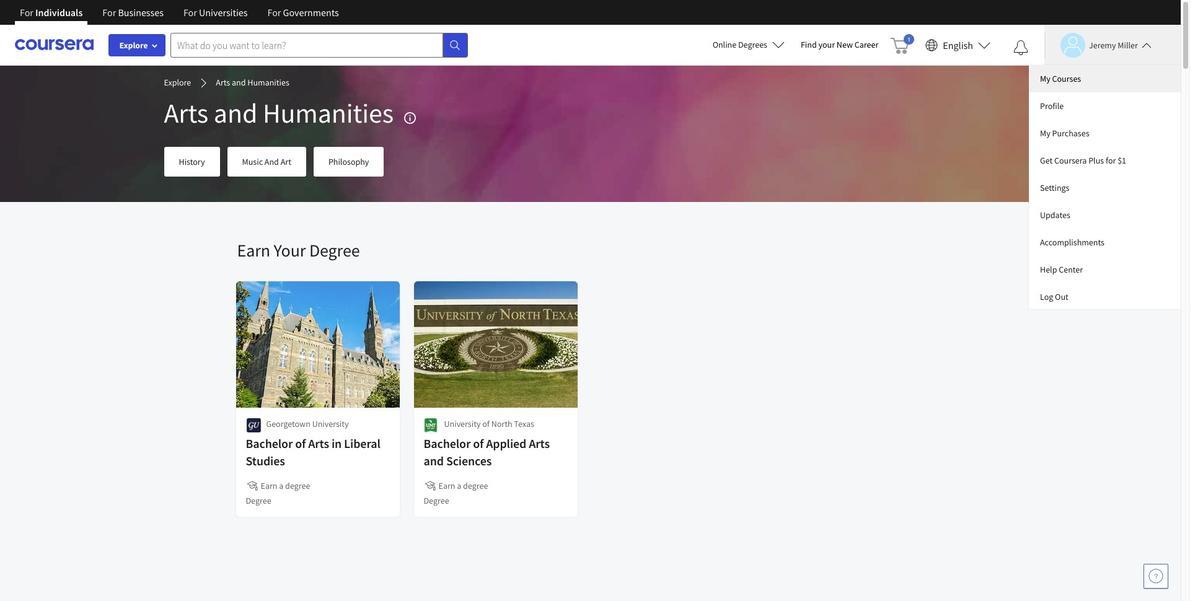 Task type: locate. For each thing, give the bounding box(es) containing it.
0 horizontal spatial earn a degree
[[261, 481, 310, 492]]

applied
[[486, 436, 527, 451]]

1 bachelor from the left
[[246, 436, 293, 451]]

georgetown university
[[266, 419, 349, 430]]

help
[[1040, 264, 1058, 275]]

courses
[[1053, 73, 1082, 84]]

arts and humanities
[[216, 77, 289, 88], [164, 96, 394, 130]]

my left purchases
[[1040, 128, 1051, 139]]

arts down texas on the bottom of the page
[[529, 436, 550, 451]]

your
[[274, 239, 306, 262]]

and inside bachelor of applied arts and sciences
[[424, 453, 444, 469]]

4 for from the left
[[268, 6, 281, 19]]

1 horizontal spatial a
[[457, 481, 462, 492]]

find your new career link
[[795, 37, 885, 53]]

and
[[232, 77, 246, 88], [214, 96, 257, 130], [265, 156, 279, 167], [424, 453, 444, 469]]

for governments
[[268, 6, 339, 19]]

for left universities
[[184, 6, 197, 19]]

coursera image
[[15, 35, 94, 55]]

degree right your
[[309, 239, 360, 262]]

a
[[279, 481, 284, 492], [457, 481, 462, 492]]

georgetown university image
[[246, 418, 261, 433]]

arts right explore link
[[216, 77, 230, 88]]

for left governments
[[268, 6, 281, 19]]

degrees
[[739, 39, 768, 50]]

north
[[492, 419, 513, 430]]

1 for from the left
[[20, 6, 33, 19]]

1 horizontal spatial earn a degree
[[439, 481, 488, 492]]

earn a degree for sciences
[[439, 481, 488, 492]]

1 horizontal spatial bachelor
[[424, 436, 471, 451]]

bachelor up studies
[[246, 436, 293, 451]]

degree for and
[[424, 495, 449, 507]]

a down sciences
[[457, 481, 462, 492]]

earn for bachelor of arts in liberal studies
[[261, 481, 277, 492]]

jeremy
[[1089, 39, 1116, 51]]

my for my purchases
[[1040, 128, 1051, 139]]

1 earn a degree from the left
[[261, 481, 310, 492]]

0 horizontal spatial university
[[312, 419, 349, 430]]

of inside bachelor of applied arts and sciences
[[473, 436, 484, 451]]

liberal
[[344, 436, 381, 451]]

and left sciences
[[424, 453, 444, 469]]

2 bachelor from the left
[[424, 436, 471, 451]]

earn for bachelor of applied arts and sciences
[[439, 481, 455, 492]]

0 horizontal spatial bachelor
[[246, 436, 293, 451]]

arts down explore link
[[164, 96, 208, 130]]

accomplishments link
[[1029, 229, 1181, 256]]

arts inside the bachelor of arts in liberal studies
[[308, 436, 329, 451]]

1 horizontal spatial degree
[[463, 481, 488, 492]]

of left the north at the bottom left
[[483, 419, 490, 430]]

1 a from the left
[[279, 481, 284, 492]]

None search field
[[171, 33, 468, 57]]

2 degree from the left
[[463, 481, 488, 492]]

log
[[1040, 291, 1054, 303]]

1 vertical spatial explore
[[164, 77, 191, 88]]

degree down the bachelor of arts in liberal studies
[[285, 481, 310, 492]]

earn down studies
[[261, 481, 277, 492]]

university up in
[[312, 419, 349, 430]]

of
[[483, 419, 490, 430], [295, 436, 306, 451], [473, 436, 484, 451]]

degree
[[285, 481, 310, 492], [463, 481, 488, 492]]

history link
[[164, 147, 220, 177]]

earn a degree
[[261, 481, 310, 492], [439, 481, 488, 492]]

arts
[[216, 77, 230, 88], [164, 96, 208, 130], [308, 436, 329, 451], [529, 436, 550, 451]]

explore down the for businesses
[[119, 40, 148, 51]]

history
[[179, 156, 205, 167]]

a down studies
[[279, 481, 284, 492]]

art
[[281, 156, 291, 167]]

degree down sciences
[[463, 481, 488, 492]]

0 vertical spatial explore
[[119, 40, 148, 51]]

explore down explore dropdown button
[[164, 77, 191, 88]]

purchases
[[1053, 128, 1090, 139]]

universities
[[199, 6, 248, 19]]

for businesses
[[103, 6, 164, 19]]

humanities up philosophy at the left top of page
[[263, 96, 394, 130]]

degree for studies
[[285, 481, 310, 492]]

get
[[1040, 155, 1053, 166]]

$1
[[1118, 155, 1127, 166]]

university
[[312, 419, 349, 430], [444, 419, 481, 430]]

jeremy miller menu
[[1029, 65, 1181, 309]]

my for my courses
[[1040, 73, 1051, 84]]

bachelor of applied arts and sciences
[[424, 436, 550, 469]]

earn a degree for studies
[[261, 481, 310, 492]]

0 horizontal spatial explore
[[119, 40, 148, 51]]

for left the individuals
[[20, 6, 33, 19]]

coursera
[[1055, 155, 1087, 166]]

0 horizontal spatial degree
[[246, 495, 271, 507]]

earn
[[237, 239, 270, 262], [261, 481, 277, 492], [439, 481, 455, 492]]

of down georgetown university
[[295, 436, 306, 451]]

1 degree from the left
[[285, 481, 310, 492]]

bachelor for studies
[[246, 436, 293, 451]]

center
[[1059, 264, 1083, 275]]

your
[[819, 39, 835, 50]]

degree down studies
[[246, 495, 271, 507]]

2 a from the left
[[457, 481, 462, 492]]

2 for from the left
[[103, 6, 116, 19]]

1 vertical spatial my
[[1040, 128, 1051, 139]]

bachelor inside the bachelor of arts in liberal studies
[[246, 436, 293, 451]]

shopping cart: 1 item image
[[891, 34, 915, 54]]

for individuals
[[20, 6, 83, 19]]

earn left your
[[237, 239, 270, 262]]

music and art link
[[227, 147, 306, 177]]

earn a degree down sciences
[[439, 481, 488, 492]]

1 university from the left
[[312, 419, 349, 430]]

and right explore link
[[232, 77, 246, 88]]

help center link
[[1029, 256, 1181, 283]]

1 my from the top
[[1040, 73, 1051, 84]]

my courses
[[1040, 73, 1082, 84]]

bachelor inside bachelor of applied arts and sciences
[[424, 436, 471, 451]]

2 university from the left
[[444, 419, 481, 430]]

2 earn a degree from the left
[[439, 481, 488, 492]]

sciences
[[446, 453, 492, 469]]

banner navigation
[[10, 0, 349, 34]]

my
[[1040, 73, 1051, 84], [1040, 128, 1051, 139]]

my left courses
[[1040, 73, 1051, 84]]

earn a degree down studies
[[261, 481, 310, 492]]

explore link
[[164, 76, 191, 90]]

of up sciences
[[473, 436, 484, 451]]

degree
[[309, 239, 360, 262], [246, 495, 271, 507], [424, 495, 449, 507]]

2 horizontal spatial degree
[[424, 495, 449, 507]]

humanities down the what do you want to learn? text box at the left
[[248, 77, 289, 88]]

explore
[[119, 40, 148, 51], [164, 77, 191, 88]]

1 horizontal spatial university
[[444, 419, 481, 430]]

profile link
[[1029, 92, 1181, 120]]

2 my from the top
[[1040, 128, 1051, 139]]

earn down sciences
[[439, 481, 455, 492]]

explore inside dropdown button
[[119, 40, 148, 51]]

0 horizontal spatial a
[[279, 481, 284, 492]]

miller
[[1118, 39, 1138, 51]]

0 horizontal spatial degree
[[285, 481, 310, 492]]

bachelor
[[246, 436, 293, 451], [424, 436, 471, 451]]

university of north texas image
[[424, 418, 438, 433]]

bachelor down university of north texas icon
[[424, 436, 471, 451]]

degree down sciences
[[424, 495, 449, 507]]

my purchases
[[1040, 128, 1090, 139]]

help center
[[1040, 264, 1083, 275]]

arts left in
[[308, 436, 329, 451]]

and up music
[[214, 96, 257, 130]]

of inside the bachelor of arts in liberal studies
[[295, 436, 306, 451]]

for left 'businesses'
[[103, 6, 116, 19]]

for
[[20, 6, 33, 19], [103, 6, 116, 19], [184, 6, 197, 19], [268, 6, 281, 19]]

university right university of north texas icon
[[444, 419, 481, 430]]

3 for from the left
[[184, 6, 197, 19]]

for
[[1106, 155, 1116, 166]]

humanities
[[248, 77, 289, 88], [263, 96, 394, 130]]

for for businesses
[[103, 6, 116, 19]]

businesses
[[118, 6, 164, 19]]

0 vertical spatial my
[[1040, 73, 1051, 84]]



Task type: vqa. For each thing, say whether or not it's contained in the screenshot.
the topmost the on
no



Task type: describe. For each thing, give the bounding box(es) containing it.
What do you want to learn? text field
[[171, 33, 443, 57]]

outlined info action image
[[403, 111, 417, 125]]

online degrees button
[[703, 31, 795, 58]]

settings
[[1040, 182, 1070, 193]]

log out button
[[1029, 283, 1181, 309]]

0 vertical spatial arts and humanities
[[216, 77, 289, 88]]

1 vertical spatial humanities
[[263, 96, 394, 130]]

my courses link
[[1029, 65, 1181, 92]]

studies
[[246, 453, 285, 469]]

my purchases link
[[1029, 120, 1181, 147]]

of for applied
[[473, 436, 484, 451]]

degree for liberal
[[246, 495, 271, 507]]

earn your degree
[[237, 239, 360, 262]]

jeremy miller button
[[1045, 33, 1152, 57]]

get coursera plus for $1
[[1040, 155, 1127, 166]]

explore button
[[109, 34, 166, 56]]

and left art
[[265, 156, 279, 167]]

degree for sciences
[[463, 481, 488, 492]]

for universities
[[184, 6, 248, 19]]

show notifications image
[[1014, 40, 1029, 55]]

in
[[332, 436, 342, 451]]

updates link
[[1029, 202, 1181, 229]]

1 horizontal spatial degree
[[309, 239, 360, 262]]

philosophy link
[[314, 147, 384, 177]]

of for north
[[483, 419, 490, 430]]

music
[[242, 156, 263, 167]]

for for governments
[[268, 6, 281, 19]]

1 horizontal spatial explore
[[164, 77, 191, 88]]

university of north texas
[[444, 419, 534, 430]]

online
[[713, 39, 737, 50]]

get coursera plus for $1 link
[[1029, 147, 1181, 174]]

settings link
[[1029, 174, 1181, 202]]

arts inside bachelor of applied arts and sciences
[[529, 436, 550, 451]]

music and art
[[242, 156, 291, 167]]

log out
[[1040, 291, 1069, 303]]

texas
[[514, 419, 534, 430]]

help center image
[[1149, 569, 1164, 584]]

a for sciences
[[457, 481, 462, 492]]

0 vertical spatial humanities
[[248, 77, 289, 88]]

find
[[801, 39, 817, 50]]

governments
[[283, 6, 339, 19]]

bachelor for sciences
[[424, 436, 471, 451]]

jeremy miller
[[1089, 39, 1138, 51]]

a for studies
[[279, 481, 284, 492]]

out
[[1055, 291, 1069, 303]]

for for universities
[[184, 6, 197, 19]]

english button
[[921, 25, 996, 65]]

of for arts
[[295, 436, 306, 451]]

find your new career
[[801, 39, 879, 50]]

for for individuals
[[20, 6, 33, 19]]

georgetown
[[266, 419, 311, 430]]

online degrees
[[713, 39, 768, 50]]

new
[[837, 39, 853, 50]]

individuals
[[35, 6, 83, 19]]

1 vertical spatial arts and humanities
[[164, 96, 394, 130]]

philosophy
[[329, 156, 369, 167]]

english
[[943, 39, 974, 51]]

earn your degree carousel element
[[231, 202, 944, 559]]

plus
[[1089, 155, 1104, 166]]

profile
[[1040, 100, 1064, 112]]

career
[[855, 39, 879, 50]]

updates
[[1040, 210, 1071, 221]]

bachelor of arts in liberal studies
[[246, 436, 381, 469]]

accomplishments
[[1040, 237, 1105, 248]]



